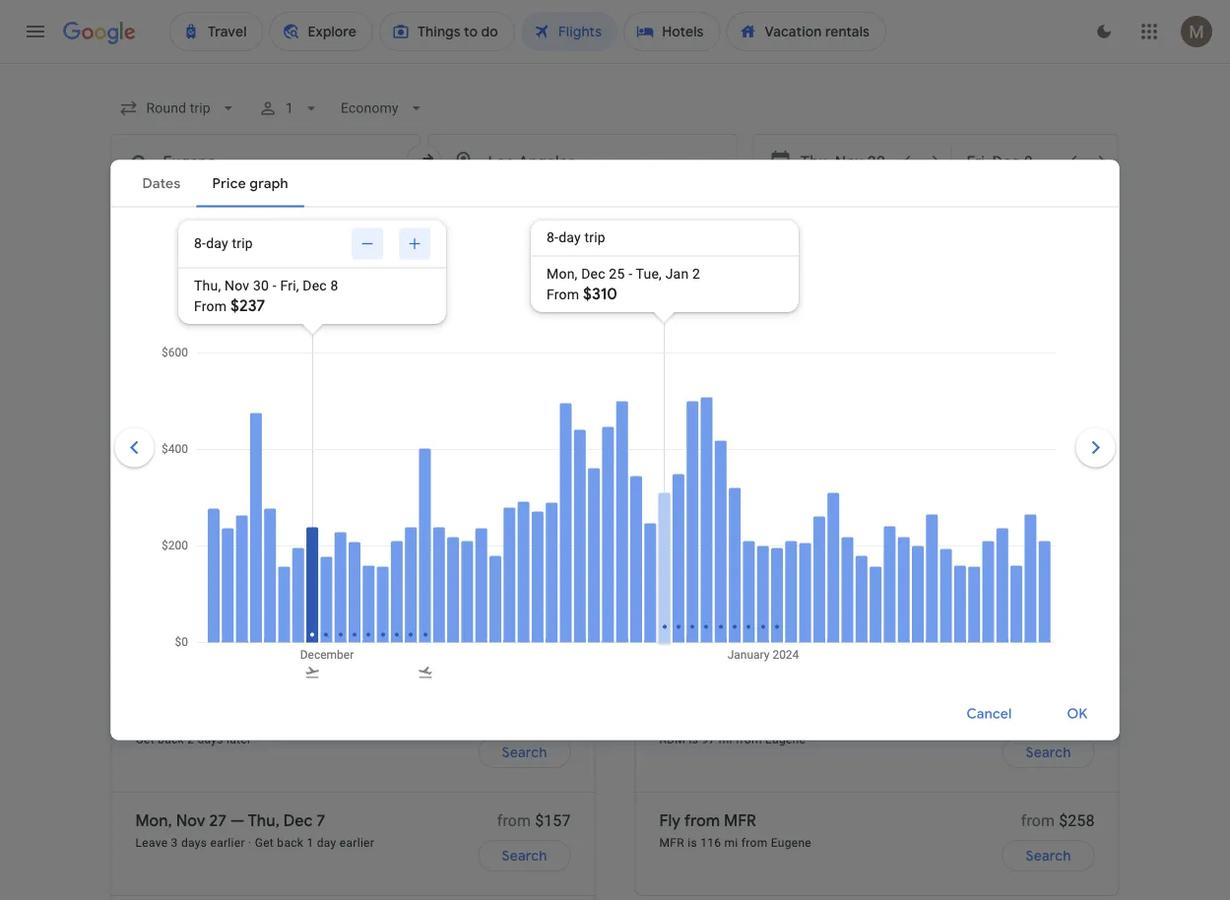 Task type: locate. For each thing, give the bounding box(es) containing it.
search button down from $78
[[478, 633, 571, 665]]

rdm is 97 mi from eugene
[[659, 732, 806, 746]]

0 horizontal spatial -
[[273, 278, 277, 294]]

1 vertical spatial fri,
[[741, 555, 758, 568]]

thu, down angeles
[[245, 604, 277, 624]]

back
[[158, 629, 184, 643], [158, 732, 184, 746], [277, 836, 304, 850]]

2 inside the mon, dec 25 - tue, jan 2 from $310
[[692, 266, 700, 282]]

search button down from $157
[[478, 840, 571, 872]]

157 US dollars text field
[[535, 811, 571, 830]]

dec inside thu, nov 30 - fri, dec 8 from $237
[[303, 278, 327, 294]]

0 vertical spatial 8
[[634, 204, 642, 222]]

1 horizontal spatial trip
[[585, 230, 606, 246]]

try different dates eugene to los angeles
[[135, 525, 297, 568]]

thu, up ·
[[248, 811, 280, 831]]

2 vertical spatial 8
[[785, 555, 792, 568]]

— down angeles
[[227, 604, 242, 624]]

2 vertical spatial to
[[179, 555, 190, 568]]

is left 116
[[688, 836, 697, 850]]

search down 198 us dollars text box at the bottom of the page
[[1026, 744, 1071, 761]]

trip up thu, nov 30 - fri, dec 8 from $237 in the left of the page
[[232, 235, 253, 252]]

8 left 'hr'
[[634, 204, 642, 222]]

filters down matching
[[607, 396, 643, 413]]

fri, inside the try nearby airports thu, nov 30 — fri, dec 8
[[741, 555, 758, 568]]

2 vertical spatial mi
[[725, 836, 738, 850]]

from inside the mon, dec 25 - tue, jan 2 from $310
[[547, 286, 579, 302]]

mfr left 116
[[659, 836, 685, 850]]

matching
[[575, 359, 658, 384]]

1 vertical spatial oth
[[659, 629, 684, 643]]

thu, inside mon, nov 27 — thu, dec 7 leave 3 days earlier · get back 1 day earlier
[[248, 811, 280, 831]]

fri, down up to $1,600
[[280, 278, 299, 294]]

trip down layover:
[[585, 230, 606, 246]]

0 horizontal spatial 1
[[187, 629, 194, 643]]

1 vertical spatial —
[[227, 604, 242, 624]]

search down from $258
[[1026, 847, 1071, 865]]

mi inside fly from oth oth is 72 mi from eugene
[[717, 629, 731, 643]]

dec inside the try nearby airports thu, nov 30 — fri, dec 8
[[761, 555, 782, 568]]

0 horizontal spatial 2
[[187, 732, 194, 746]]

7 inside mon, nov 27 — thu, dec 7 leave 3 days earlier · get back 1 day earlier
[[317, 811, 325, 831]]

try left different
[[135, 525, 163, 550]]

thu, up fly from oth oth is 72 mi from eugene
[[659, 555, 683, 568]]

30 up $237
[[253, 278, 269, 294]]

None search field
[[111, 91, 1220, 261]]

search button down from $258
[[1002, 840, 1095, 872]]

0 vertical spatial is
[[687, 629, 697, 643]]

your down no options matching your filters
[[576, 396, 603, 413]]

72
[[700, 629, 714, 643]]

fly inside fly from oth oth is 72 mi from eugene
[[659, 604, 681, 624]]

— inside mon, nov 27 — thu, dec 7 leave 3 days earlier · get back 1 day earlier
[[230, 811, 245, 831]]

earlier down angeles
[[220, 629, 255, 643]]

dec down dates
[[280, 604, 310, 624]]

8
[[634, 204, 642, 222], [331, 278, 338, 294], [785, 555, 792, 568]]

mon, inside mon, nov 27 — thu, dec 7 leave 3 days earlier · get back 1 day earlier
[[135, 811, 172, 831]]

airlines button
[[838, 197, 933, 229]]

nov inside the try nearby airports thu, nov 30 — fri, dec 8
[[686, 555, 708, 568]]

main content
[[111, 277, 1119, 900]]

trip
[[585, 230, 606, 246], [232, 235, 253, 252]]

get inside mon, nov 27 — thu, dec 7 leave 3 days earlier · get back 1 day earlier
[[255, 836, 274, 850]]

8-day trip down (3)
[[194, 235, 253, 252]]

search button up ok button
[[1002, 633, 1095, 665]]

8- down layover:
[[547, 230, 559, 246]]

1 vertical spatial your
[[576, 396, 603, 413]]

nov inside mon, nov 27 — thu, dec 7 leave 3 days earlier · get back 1 day earlier
[[176, 811, 206, 831]]

2 vertical spatial back
[[277, 836, 304, 850]]

0 horizontal spatial mon,
[[135, 811, 172, 831]]

—
[[728, 555, 738, 568], [227, 604, 242, 624], [230, 811, 245, 831]]

— down nearby
[[728, 555, 738, 568]]

mon, inside the mon, dec 25 - tue, jan 2 from $310
[[547, 266, 578, 282]]

dec inside the mon, dec 25 - tue, jan 2 from $310
[[581, 266, 605, 282]]

days left later
[[198, 732, 223, 746]]

nov left 27
[[176, 811, 206, 831]]

1 vertical spatial 8
[[331, 278, 338, 294]]

$258
[[1059, 811, 1095, 830]]

mi
[[717, 629, 731, 643], [719, 732, 733, 746], [725, 836, 738, 850]]

dec down up to $1,600 popup button
[[303, 278, 327, 294]]

0 vertical spatial 7
[[314, 604, 322, 624]]

1 horizontal spatial mon,
[[547, 266, 578, 282]]

1 horizontal spatial 8
[[634, 204, 642, 222]]

mi for mfr
[[725, 836, 738, 850]]

dec inside mon, nov 27 — thu, dec 7 leave 3 days earlier · get back 1 day earlier
[[284, 811, 313, 831]]

filters
[[168, 204, 206, 222], [707, 359, 757, 384], [607, 396, 643, 413], [624, 445, 662, 463]]

hr
[[645, 204, 659, 222]]

dec for mon, nov 27 — thu, dec 7
[[284, 811, 313, 831]]

2
[[692, 266, 700, 282], [187, 732, 194, 746]]

from left $237
[[194, 298, 227, 314]]

mon,
[[547, 266, 578, 282], [135, 811, 172, 831]]

0 horizontal spatial to
[[179, 555, 190, 568]]

day down los
[[198, 629, 217, 643]]

nov inside thu, nov 30 — thu, dec 7 get back 1 day earlier
[[171, 604, 200, 624]]

emissions
[[429, 204, 494, 222]]

is inside fly from mfr mfr is 116 mi from eugene
[[688, 836, 697, 850]]

0 vertical spatial fri,
[[280, 278, 299, 294]]

dec inside thu, nov 30 — thu, dec 7 get back 1 day earlier
[[280, 604, 310, 624]]

nov inside thu, nov 30 - fri, dec 8 from $237
[[225, 278, 249, 294]]

try for different
[[135, 525, 163, 550]]

is left 97 on the bottom of the page
[[689, 732, 699, 746]]

tue,
[[636, 266, 662, 282]]

1 vertical spatial get
[[135, 732, 155, 746]]

2 horizontal spatial 8
[[785, 555, 792, 568]]

0 horizontal spatial 8
[[331, 278, 338, 294]]

8- for $310
[[547, 230, 559, 246]]

thu, down (3)
[[194, 278, 221, 294]]

bags
[[952, 204, 984, 222]]

mon, up the leave
[[135, 811, 172, 831]]

eugene right 116
[[771, 836, 812, 850]]

try
[[499, 396, 518, 413], [135, 525, 163, 550], [659, 525, 687, 550]]

dec up $310
[[581, 266, 605, 282]]

to inside popup button
[[282, 204, 296, 222]]

1 horizontal spatial 8-day trip
[[547, 230, 606, 246]]

thu, inside thu, nov 30 - fri, dec 8 from $237
[[194, 278, 221, 294]]

dec down airports
[[761, 555, 782, 568]]

earlier
[[220, 629, 255, 643], [210, 836, 245, 850], [340, 836, 374, 850]]

search button down 198 us dollars text box at the bottom of the page
[[1002, 737, 1095, 768]]

eugene inside fly from mfr mfr is 116 mi from eugene
[[771, 836, 812, 850]]

oth down the try nearby airports thu, nov 30 — fri, dec 8
[[724, 604, 757, 624]]

to for dates
[[179, 555, 190, 568]]

try inside the try nearby airports thu, nov 30 — fri, dec 8
[[659, 525, 687, 550]]

0 vertical spatial mfr
[[724, 811, 756, 831]]

1 horizontal spatial from
[[547, 286, 579, 302]]

- for $237
[[273, 278, 277, 294]]

198 US dollars text field
[[1059, 708, 1095, 726]]

2 vertical spatial is
[[688, 836, 697, 850]]

search up from $157
[[502, 744, 547, 761]]

— right 27
[[230, 811, 245, 831]]

- inside thu, nov 30 - fri, dec 8 from $237
[[273, 278, 277, 294]]

to right up
[[282, 204, 296, 222]]

0 horizontal spatial try
[[135, 525, 163, 550]]

nearby
[[691, 525, 753, 550]]

fly inside fly from mfr mfr is 116 mi from eugene
[[659, 811, 681, 831]]

— for thu, nov 30 — thu, dec 7
[[227, 604, 242, 624]]

2 fly from the top
[[659, 811, 681, 831]]

0 horizontal spatial oth
[[659, 629, 684, 643]]

try left clearing
[[499, 396, 518, 413]]

day right ·
[[317, 836, 336, 850]]

0 horizontal spatial trip
[[232, 235, 253, 252]]

- down up
[[273, 278, 277, 294]]

-
[[629, 266, 633, 282], [273, 278, 277, 294]]

0 horizontal spatial mfr
[[659, 836, 685, 850]]

mon, dec 25 - tue, jan 2 from $310
[[547, 266, 700, 304]]

1 vertical spatial 7
[[317, 811, 325, 831]]

times button
[[1026, 197, 1110, 229]]

from inside thu, nov 30 - fri, dec 8 from $237
[[194, 298, 227, 314]]

from for $237
[[194, 298, 227, 314]]

filters inside search field
[[168, 204, 206, 222]]

1 horizontal spatial your
[[663, 359, 702, 384]]

- for $310
[[629, 266, 633, 282]]

1 vertical spatial days
[[181, 836, 207, 850]]

search up ok button
[[1026, 640, 1071, 658]]

2 left later
[[187, 732, 194, 746]]

day inside mon, nov 27 — thu, dec 7 leave 3 days earlier · get back 1 day earlier
[[317, 836, 336, 850]]

days right 3
[[181, 836, 207, 850]]

to inside the try different dates eugene to los angeles
[[179, 555, 190, 568]]

nov down los
[[171, 604, 200, 624]]

0 horizontal spatial from
[[194, 298, 227, 314]]

0 vertical spatial to
[[282, 204, 296, 222]]

7 for thu, nov 30 — thu, dec 7
[[314, 604, 322, 624]]

eugene left los
[[135, 555, 176, 568]]

1
[[285, 100, 293, 116], [187, 629, 194, 643], [307, 836, 314, 850]]

0 vertical spatial days
[[198, 732, 223, 746]]

times
[[1037, 204, 1076, 222]]

2 vertical spatial get
[[255, 836, 274, 850]]

clear all filters
[[568, 445, 662, 463]]

options
[[504, 359, 570, 384]]

day
[[559, 230, 581, 246], [206, 235, 228, 252], [198, 629, 217, 643], [317, 836, 336, 850]]

30
[[662, 204, 679, 222], [253, 278, 269, 294], [711, 555, 725, 568], [204, 604, 224, 624]]

— inside thu, nov 30 — thu, dec 7 get back 1 day earlier
[[227, 604, 242, 624]]

8-day trip down layover:
[[547, 230, 606, 246]]

$157
[[535, 811, 571, 830]]

day down layover:
[[559, 230, 581, 246]]

all
[[607, 445, 621, 463]]

mon, nov 27 — thu, dec 7 leave 3 days earlier · get back 1 day earlier
[[135, 811, 374, 850]]

1 inside thu, nov 30 — thu, dec 7 get back 1 day earlier
[[187, 629, 194, 643]]

0 vertical spatial mi
[[717, 629, 731, 643]]

1 horizontal spatial 1
[[285, 100, 293, 116]]

- inside the mon, dec 25 - tue, jan 2 from $310
[[629, 266, 633, 282]]

try inside the try different dates eugene to los angeles
[[135, 525, 163, 550]]

thu, nov 30 — thu, dec 7 get back 1 day earlier
[[135, 604, 322, 643]]

mi right 72
[[717, 629, 731, 643]]

0 vertical spatial mon,
[[547, 266, 578, 282]]

30 down los
[[204, 604, 224, 624]]

1 horizontal spatial oth
[[724, 604, 757, 624]]

back inside mon, nov 27 — thu, dec 7 leave 3 days earlier · get back 1 day earlier
[[277, 836, 304, 850]]

ok
[[1067, 705, 1088, 723]]

eugene right 72
[[763, 629, 804, 643]]

get inside thu, nov 30 — thu, dec 7 get back 1 day earlier
[[135, 629, 155, 643]]

1 vertical spatial to
[[647, 396, 659, 413]]

8-day trip
[[547, 230, 606, 246], [194, 235, 253, 252]]

0 vertical spatial fly
[[659, 604, 681, 624]]

dec right 27
[[284, 811, 313, 831]]

0 horizontal spatial 8-
[[194, 235, 206, 252]]

layover: min 8 hr 30 min
[[547, 204, 707, 222]]

search down from $157
[[502, 847, 547, 865]]

0 horizontal spatial your
[[576, 396, 603, 413]]

1 vertical spatial 2
[[187, 732, 194, 746]]

mfr down rdm is 97 mi from eugene
[[724, 811, 756, 831]]

fly from mfr mfr is 116 mi from eugene
[[659, 811, 812, 850]]

trip for $310
[[585, 230, 606, 246]]

258 US dollars text field
[[1059, 811, 1095, 830]]

1 horizontal spatial -
[[629, 266, 633, 282]]

2 horizontal spatial 1
[[307, 836, 314, 850]]

30 right 'hr'
[[662, 204, 679, 222]]

search
[[502, 640, 547, 658], [1026, 640, 1071, 658], [502, 744, 547, 761], [1026, 744, 1071, 761], [502, 847, 547, 865], [1026, 847, 1071, 865]]

is inside fly from oth oth is 72 mi from eugene
[[687, 629, 697, 643]]

0 vertical spatial 2
[[692, 266, 700, 282]]

0 vertical spatial get
[[135, 629, 155, 643]]

your up see
[[663, 359, 702, 384]]

- right 25
[[629, 266, 633, 282]]

mfr
[[724, 811, 756, 831], [659, 836, 685, 850]]

0 horizontal spatial 8-day trip
[[194, 235, 253, 252]]

your
[[663, 359, 702, 384], [576, 396, 603, 413]]

get
[[135, 629, 155, 643], [135, 732, 155, 746], [255, 836, 274, 850]]

airports
[[758, 525, 828, 550]]

fri,
[[280, 278, 299, 294], [741, 555, 758, 568]]

1 horizontal spatial fri,
[[741, 555, 758, 568]]

2 horizontal spatial try
[[659, 525, 687, 550]]

rdm
[[659, 732, 686, 746]]

1 button
[[250, 91, 329, 126]]

layover:
[[547, 204, 603, 222]]

7 inside thu, nov 30 — thu, dec 7 get back 1 day earlier
[[314, 604, 322, 624]]

8-
[[547, 230, 559, 246], [194, 235, 206, 252]]

1 vertical spatial back
[[158, 732, 184, 746]]

up
[[262, 204, 279, 222]]

fly for mfr
[[659, 811, 681, 831]]

0 vertical spatial your
[[663, 359, 702, 384]]

is
[[687, 629, 697, 643], [689, 732, 699, 746], [688, 836, 697, 850]]

is left 72
[[687, 629, 697, 643]]

oth left 72
[[659, 629, 684, 643]]

los
[[194, 555, 214, 568]]

fly
[[659, 604, 681, 624], [659, 811, 681, 831]]

3
[[171, 836, 178, 850]]

days
[[198, 732, 223, 746], [181, 836, 207, 850]]

0 horizontal spatial fri,
[[280, 278, 299, 294]]

1 horizontal spatial try
[[499, 396, 518, 413]]

mi inside fly from mfr mfr is 116 mi from eugene
[[725, 836, 738, 850]]

thu, down the try different dates eugene to los angeles
[[135, 604, 167, 624]]

nov up $237
[[225, 278, 249, 294]]

search button for oth
[[1002, 633, 1095, 665]]

search button for 30
[[478, 633, 571, 665]]

2 vertical spatial —
[[230, 811, 245, 831]]

2 right jan
[[692, 266, 700, 282]]

filters right all
[[168, 204, 206, 222]]

2 horizontal spatial to
[[647, 396, 659, 413]]

from left $310
[[547, 286, 579, 302]]

0 vertical spatial back
[[158, 629, 184, 643]]

2 vertical spatial 1
[[307, 836, 314, 850]]

fri, down nearby
[[741, 555, 758, 568]]

ok button
[[1044, 691, 1112, 738]]

try left nearby
[[659, 525, 687, 550]]

0 vertical spatial oth
[[724, 604, 757, 624]]

0 vertical spatial —
[[728, 555, 738, 568]]

main content containing no options matching your filters
[[111, 277, 1119, 900]]

nov for mon, nov 27 — thu, dec 7
[[176, 811, 206, 831]]

try for nearby
[[659, 525, 687, 550]]

1 vertical spatial 1
[[187, 629, 194, 643]]

oth
[[724, 604, 757, 624], [659, 629, 684, 643]]

search for 30
[[502, 640, 547, 658]]

dec
[[581, 266, 605, 282], [303, 278, 327, 294], [761, 555, 782, 568], [280, 604, 310, 624], [284, 811, 313, 831]]

1 vertical spatial mon,
[[135, 811, 172, 831]]

nov down nearby
[[686, 555, 708, 568]]

back inside get back 2 days later search
[[158, 732, 184, 746]]

to left see
[[647, 396, 659, 413]]

swap origin and destination. image
[[412, 150, 436, 173]]

1 horizontal spatial 8-
[[547, 230, 559, 246]]

1 vertical spatial fly
[[659, 811, 681, 831]]

8 down airports
[[785, 555, 792, 568]]

search down from $78
[[502, 640, 547, 658]]

30 down nearby
[[711, 555, 725, 568]]

thu,
[[194, 278, 221, 294], [659, 555, 683, 568], [135, 604, 167, 624], [245, 604, 277, 624], [248, 811, 280, 831]]

try clearing your filters to see results
[[499, 396, 732, 413]]

mi right 97 on the bottom of the page
[[719, 732, 733, 746]]

1 horizontal spatial to
[[282, 204, 296, 222]]

eugene
[[135, 555, 176, 568], [763, 629, 804, 643], [765, 732, 806, 746], [771, 836, 812, 850]]

to left los
[[179, 555, 190, 568]]

days inside mon, nov 27 — thu, dec 7 leave 3 days earlier · get back 1 day earlier
[[181, 836, 207, 850]]

1 horizontal spatial 2
[[692, 266, 700, 282]]

8 down "$1,600"
[[331, 278, 338, 294]]

mi right 116
[[725, 836, 738, 850]]

8- down the all filters (3)
[[194, 235, 206, 252]]

mon, left 25
[[547, 266, 578, 282]]

1 fly from the top
[[659, 604, 681, 624]]

0 vertical spatial 1
[[285, 100, 293, 116]]

30 inside thu, nov 30 - fri, dec 8 from $237
[[253, 278, 269, 294]]

filters up results
[[707, 359, 757, 384]]



Task type: describe. For each thing, give the bounding box(es) containing it.
scroll backward image
[[111, 424, 158, 471]]

fly from oth oth is 72 mi from eugene
[[659, 604, 804, 643]]

mi for oth
[[717, 629, 731, 643]]

$237
[[230, 296, 265, 316]]

8 inside "popup button"
[[634, 204, 642, 222]]

is for mfr
[[688, 836, 697, 850]]

nov for thu, nov 30 - fri, dec 8
[[225, 278, 249, 294]]

clearing
[[522, 396, 572, 413]]

eugene inside the try different dates eugene to los angeles
[[135, 555, 176, 568]]

is for oth
[[687, 629, 697, 643]]

day inside thu, nov 30 — thu, dec 7 get back 1 day earlier
[[198, 629, 217, 643]]

116
[[701, 836, 721, 850]]

to for your
[[647, 396, 659, 413]]

bags button
[[941, 197, 1018, 229]]

less emissions button
[[385, 197, 527, 229]]

(3)
[[209, 204, 227, 222]]

all
[[148, 204, 165, 222]]

cancel button
[[943, 691, 1036, 738]]

no options matching your filters
[[474, 359, 757, 384]]

filters right 'all'
[[624, 445, 662, 463]]

search for 27
[[502, 847, 547, 865]]

later
[[227, 732, 252, 746]]

earlier inside thu, nov 30 — thu, dec 7 get back 1 day earlier
[[220, 629, 255, 643]]

— inside the try nearby airports thu, nov 30 — fri, dec 8
[[728, 555, 738, 568]]

thu, nov 30 - fri, dec 8 from $237
[[194, 278, 338, 316]]

25
[[609, 266, 625, 282]]

day down (3)
[[206, 235, 228, 252]]

trip for $237
[[232, 235, 253, 252]]

min
[[606, 204, 630, 222]]

8- for $237
[[194, 235, 206, 252]]

search button up from $157
[[478, 737, 571, 768]]

search button for 27
[[478, 840, 571, 872]]

$198
[[1059, 708, 1095, 726]]

less emissions
[[397, 204, 494, 222]]

try for clearing
[[499, 396, 518, 413]]

1 inside mon, nov 27 — thu, dec 7 leave 3 days earlier · get back 1 day earlier
[[307, 836, 314, 850]]

1 vertical spatial mi
[[719, 732, 733, 746]]

all filters (3)
[[148, 204, 227, 222]]

1 horizontal spatial mfr
[[724, 811, 756, 831]]

none search field containing all filters (3)
[[111, 91, 1220, 261]]

min
[[683, 204, 707, 222]]

up to $1,600 button
[[250, 197, 377, 229]]

layover: min 8 hr 30 min button
[[535, 197, 740, 229]]

from $157
[[497, 811, 571, 830]]

different
[[167, 525, 244, 550]]

eugene inside fly from oth oth is 72 mi from eugene
[[763, 629, 804, 643]]

see
[[663, 396, 685, 413]]

dec for thu, nov 30 — thu, dec 7
[[280, 604, 310, 624]]

7 for mon, nov 27 — thu, dec 7
[[317, 811, 325, 831]]

days inside get back 2 days later search
[[198, 732, 223, 746]]

stops
[[760, 204, 797, 222]]

results
[[689, 396, 732, 413]]

search button for mfr
[[1002, 840, 1095, 872]]

from for $310
[[547, 286, 579, 302]]

jan
[[666, 266, 689, 282]]

cancel
[[967, 705, 1012, 723]]

from $78
[[506, 604, 571, 623]]

dates
[[248, 525, 297, 550]]

$1,600
[[300, 204, 343, 222]]

clear
[[568, 445, 603, 463]]

1 vertical spatial mfr
[[659, 836, 685, 850]]

8-day trip for $237
[[194, 235, 253, 252]]

angeles
[[217, 555, 261, 568]]

leave
[[135, 836, 168, 850]]

Return text field
[[967, 135, 1057, 188]]

1 inside popup button
[[285, 100, 293, 116]]

30 inside "popup button"
[[662, 204, 679, 222]]

thu, inside the try nearby airports thu, nov 30 — fri, dec 8
[[659, 555, 683, 568]]

no
[[474, 359, 499, 384]]

clear all filters button
[[544, 438, 686, 470]]

nov for thu, nov 30 — thu, dec 7
[[171, 604, 200, 624]]

97
[[702, 732, 716, 746]]

search inside get back 2 days later search
[[502, 744, 547, 761]]

get back 2 days later search
[[135, 732, 547, 761]]

dec for thu, nov 30 - fri, dec 8
[[303, 278, 327, 294]]

fly for oth
[[659, 604, 681, 624]]

$78
[[544, 604, 571, 623]]

·
[[248, 836, 252, 850]]

mon, for mon, nov 27 — thu, dec 7
[[135, 811, 172, 831]]

8-day trip for $310
[[547, 230, 606, 246]]

stops button
[[748, 197, 830, 229]]

1 vertical spatial is
[[689, 732, 699, 746]]

— for mon, nov 27 — thu, dec 7
[[230, 811, 245, 831]]

get inside get back 2 days later search
[[135, 732, 155, 746]]

search for oth
[[1026, 640, 1071, 658]]

scroll forward image
[[1072, 424, 1119, 471]]

less
[[397, 204, 426, 222]]

30 inside the try nearby airports thu, nov 30 — fri, dec 8
[[711, 555, 725, 568]]

airlines
[[850, 204, 899, 222]]

$310
[[583, 284, 618, 304]]

27
[[209, 811, 227, 831]]

8 inside the try nearby airports thu, nov 30 — fri, dec 8
[[785, 555, 792, 568]]

from $258
[[1021, 811, 1095, 830]]

Departure text field
[[800, 135, 891, 188]]

up to $1,600
[[262, 204, 343, 222]]

30 inside thu, nov 30 — thu, dec 7 get back 1 day earlier
[[204, 604, 224, 624]]

search for mfr
[[1026, 847, 1071, 865]]

mon, for mon, dec 25 - tue, jan 2
[[547, 266, 578, 282]]

8 inside thu, nov 30 - fri, dec 8 from $237
[[331, 278, 338, 294]]

all filters (3) button
[[111, 197, 243, 229]]

2 inside get back 2 days later search
[[187, 732, 194, 746]]

back inside thu, nov 30 — thu, dec 7 get back 1 day earlier
[[158, 629, 184, 643]]

fri, inside thu, nov 30 - fri, dec 8 from $237
[[280, 278, 299, 294]]

eugene right 97 on the bottom of the page
[[765, 732, 806, 746]]

earlier left ·
[[210, 836, 245, 850]]

try nearby airports thu, nov 30 — fri, dec 8
[[659, 525, 828, 568]]

earlier down get back 2 days later search
[[340, 836, 374, 850]]

78 US dollars text field
[[544, 604, 571, 623]]



Task type: vqa. For each thing, say whether or not it's contained in the screenshot.
the right per
no



